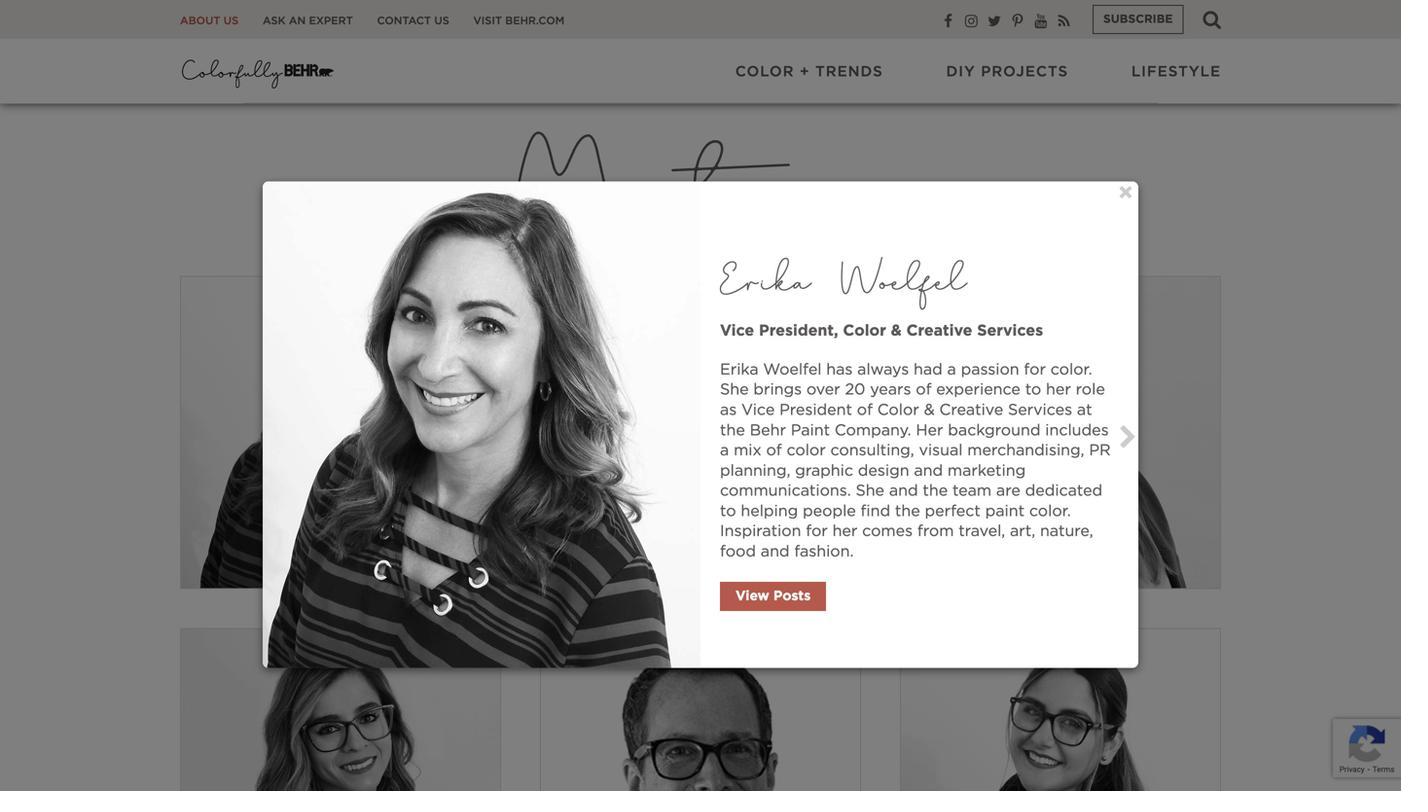 Task type: vqa. For each thing, say whether or not it's contained in the screenshot.
leftmost the
yes



Task type: describe. For each thing, give the bounding box(es) containing it.
0 vertical spatial a
[[948, 362, 957, 378]]

about
[[180, 16, 220, 26]]

fashion.
[[795, 544, 854, 560]]

communications.
[[720, 483, 851, 499]]

chevron right image
[[1120, 425, 1138, 450]]

about us
[[180, 16, 239, 26]]

over
[[807, 382, 841, 398]]

0 vertical spatial color.
[[1051, 362, 1093, 378]]

visit behr.com
[[474, 16, 565, 26]]

inspiration
[[720, 524, 802, 540]]

pr
[[1090, 443, 1111, 459]]

design
[[858, 463, 910, 479]]

president
[[780, 403, 853, 418]]

planning,
[[720, 463, 791, 479]]

0 horizontal spatial the
[[720, 423, 746, 438]]

ask an expert
[[263, 16, 353, 26]]

vice inside erika woelfel has always had a passion for color. she brings over 20 years of experience to her role as vice president of color & creative services at the behr paint company. her background includes a mix of color consulting, visual merchandising, pr planning, graphic design and marketing communications. she and the team are dedicated to helping people find the perfect paint color. inspiration for her comes from travel, art, nature, food and fashion.
[[742, 403, 775, 418]]

color
[[787, 443, 826, 459]]

consulting,
[[831, 443, 915, 459]]

has
[[827, 362, 853, 378]]

vice president, color & creative services
[[720, 323, 1044, 339]]

ask
[[263, 16, 286, 26]]

visit behr.com link
[[474, 14, 565, 28]]

always
[[858, 362, 909, 378]]

us for contact us
[[435, 16, 450, 26]]

1 vertical spatial color
[[843, 323, 887, 339]]

0 horizontal spatial &
[[891, 323, 902, 339]]

creative inside erika woelfel has always had a passion for color. she brings over 20 years of experience to her role as vice president of color & creative services at the behr paint company. her background includes a mix of color consulting, visual merchandising, pr planning, graphic design and marketing communications. she and the team are dedicated to helping people find the perfect paint color. inspiration for her comes from travel, art, nature, food and fashion.
[[940, 403, 1004, 418]]

diy projects link
[[947, 63, 1069, 82]]

us for about us
[[224, 16, 239, 26]]

2 vertical spatial and
[[761, 544, 790, 560]]

are
[[997, 483, 1021, 499]]

role
[[1076, 382, 1106, 398]]

visual
[[920, 443, 963, 459]]

company.
[[835, 423, 912, 438]]

graphic
[[796, 463, 854, 479]]

food
[[720, 544, 756, 560]]

merchandising,
[[968, 443, 1085, 459]]

marketing
[[948, 463, 1026, 479]]

0 horizontal spatial for
[[806, 524, 828, 540]]

travel,
[[959, 524, 1006, 540]]

1 vertical spatial color.
[[1030, 504, 1071, 519]]

0 vertical spatial vice
[[720, 323, 755, 339]]

paint
[[986, 504, 1025, 519]]

as
[[720, 403, 737, 418]]

erika woelfel has always had a passion for color. she brings over 20 years of experience to her role as vice president of color & creative services at the behr paint company. her background includes a mix of color consulting, visual merchandising, pr planning, graphic design and marketing communications. she and the team are dedicated to helping people find the perfect paint color. inspiration for her comes from travel, art, nature, food and fashion.
[[720, 362, 1111, 560]]

1 vertical spatial a
[[720, 443, 729, 459]]

lifestyle
[[1132, 65, 1222, 79]]

1 horizontal spatial for
[[1025, 362, 1046, 378]]

her
[[916, 423, 944, 438]]

0 vertical spatial her
[[1047, 382, 1072, 398]]

president,
[[759, 323, 839, 339]]

0 horizontal spatial she
[[720, 382, 749, 398]]

0 vertical spatial to
[[1026, 382, 1042, 398]]

years
[[871, 382, 912, 398]]

lifestyle link
[[1132, 63, 1222, 82]]

color + trends
[[736, 65, 884, 79]]

colorfully behr image
[[180, 54, 336, 92]]

find
[[861, 504, 891, 519]]

diy
[[947, 65, 976, 79]]

paint
[[791, 423, 830, 438]]

color inside erika woelfel has always had a passion for color. she brings over 20 years of experience to her role as vice president of color & creative services at the behr paint company. her background includes a mix of color consulting, visual merchandising, pr planning, graphic design and marketing communications. she and the team are dedicated to helping people find the perfect paint color. inspiration for her comes from travel, art, nature, food and fashion.
[[878, 403, 920, 418]]

posts
[[774, 590, 811, 603]]



Task type: locate. For each thing, give the bounding box(es) containing it.
&
[[891, 323, 902, 339], [924, 403, 935, 418]]

to
[[1026, 382, 1042, 398], [720, 504, 737, 519]]

vice up "behr"
[[742, 403, 775, 418]]

0 horizontal spatial to
[[720, 504, 737, 519]]

× button
[[1119, 182, 1134, 206]]

behr.com
[[505, 16, 565, 26]]

0 horizontal spatial a
[[720, 443, 729, 459]]

about us link
[[180, 14, 239, 28]]

0 vertical spatial woelfel
[[842, 249, 967, 311]]

services inside erika woelfel has always had a passion for color. she brings over 20 years of experience to her role as vice president of color & creative services at the behr paint company. her background includes a mix of color consulting, visual merchandising, pr planning, graphic design and marketing communications. she and the team are dedicated to helping people find the perfect paint color. inspiration for her comes from travel, art, nature, food and fashion.
[[1009, 403, 1073, 418]]

0 horizontal spatial woelfel
[[764, 362, 822, 378]]

1 horizontal spatial to
[[1026, 382, 1042, 398]]

creative up had
[[907, 323, 973, 339]]

a right had
[[948, 362, 957, 378]]

her
[[1047, 382, 1072, 398], [833, 524, 858, 540]]

×
[[1119, 182, 1134, 206]]

1 us from the left
[[224, 16, 239, 26]]

she up as
[[720, 382, 749, 398]]

passion
[[961, 362, 1020, 378]]

1 vertical spatial woelfel
[[764, 362, 822, 378]]

woelfel for erika woelfel
[[842, 249, 967, 311]]

20
[[845, 382, 866, 398]]

of down had
[[916, 382, 932, 398]]

meet
[[513, 96, 739, 266]]

woelfel for erika woelfel has always had a passion for color. she brings over 20 years of experience to her role as vice president of color & creative services at the behr paint company. her background includes a mix of color consulting, visual merchandising, pr planning, graphic design and marketing communications. she and the team are dedicated to helping people find the perfect paint color. inspiration for her comes from travel, art, nature, food and fashion.
[[764, 362, 822, 378]]

1 horizontal spatial the
[[896, 504, 921, 519]]

+
[[800, 65, 810, 79]]

0 vertical spatial of
[[916, 382, 932, 398]]

0 horizontal spatial her
[[833, 524, 858, 540]]

projects
[[982, 65, 1069, 79]]

1 vertical spatial to
[[720, 504, 737, 519]]

us right about
[[224, 16, 239, 26]]

0 vertical spatial erika
[[720, 249, 812, 311]]

mix
[[734, 443, 762, 459]]

0 horizontal spatial us
[[224, 16, 239, 26]]

color. down dedicated
[[1030, 504, 1071, 519]]

1 vertical spatial and
[[890, 483, 919, 499]]

erika up as
[[720, 362, 759, 378]]

erika woelfel
[[720, 249, 967, 311]]

0 vertical spatial &
[[891, 323, 902, 339]]

2 vertical spatial color
[[878, 403, 920, 418]]

people
[[803, 504, 856, 519]]

& up her
[[924, 403, 935, 418]]

woelfel
[[842, 249, 967, 311], [764, 362, 822, 378]]

1 erika from the top
[[720, 249, 812, 311]]

1 vertical spatial she
[[856, 483, 885, 499]]

0 vertical spatial she
[[720, 382, 749, 398]]

she
[[720, 382, 749, 398], [856, 483, 885, 499]]

woelfel up brings
[[764, 362, 822, 378]]

1 horizontal spatial her
[[1047, 382, 1072, 398]]

erika for erika woelfel has always had a passion for color. she brings over 20 years of experience to her role as vice president of color & creative services at the behr paint company. her background includes a mix of color consulting, visual merchandising, pr planning, graphic design and marketing communications. she and the team are dedicated to helping people find the perfect paint color. inspiration for her comes from travel, art, nature, food and fashion.
[[720, 362, 759, 378]]

1 vertical spatial vice
[[742, 403, 775, 418]]

services up passion
[[978, 323, 1044, 339]]

2 us from the left
[[435, 16, 450, 26]]

color left +
[[736, 65, 795, 79]]

brings
[[754, 382, 802, 398]]

1 horizontal spatial us
[[435, 16, 450, 26]]

contact
[[377, 16, 431, 26]]

color.
[[1051, 362, 1093, 378], [1030, 504, 1071, 519]]

the down as
[[720, 423, 746, 438]]

comes
[[863, 524, 913, 540]]

helping
[[741, 504, 798, 519]]

2 horizontal spatial the
[[923, 483, 948, 499]]

vice left president,
[[720, 323, 755, 339]]

2 erika from the top
[[720, 362, 759, 378]]

and down inspiration
[[761, 544, 790, 560]]

2 horizontal spatial of
[[916, 382, 932, 398]]

a
[[948, 362, 957, 378], [720, 443, 729, 459]]

& inside erika woelfel has always had a passion for color. she brings over 20 years of experience to her role as vice president of color & creative services at the behr paint company. her background includes a mix of color consulting, visual merchandising, pr planning, graphic design and marketing communications. she and the team are dedicated to helping people find the perfect paint color. inspiration for her comes from travel, art, nature, food and fashion.
[[924, 403, 935, 418]]

of
[[916, 382, 932, 398], [857, 403, 873, 418], [767, 443, 782, 459]]

featured image image
[[263, 182, 701, 668], [181, 277, 500, 588], [541, 277, 861, 588], [901, 277, 1221, 588], [181, 629, 500, 791], [541, 629, 861, 791], [901, 629, 1221, 791]]

the up comes
[[896, 504, 921, 519]]

woelfel inside erika woelfel has always had a passion for color. she brings over 20 years of experience to her role as vice president of color & creative services at the behr paint company. her background includes a mix of color consulting, visual merchandising, pr planning, graphic design and marketing communications. she and the team are dedicated to helping people find the perfect paint color. inspiration for her comes from travel, art, nature, food and fashion.
[[764, 362, 822, 378]]

experience
[[937, 382, 1021, 398]]

1 horizontal spatial &
[[924, 403, 935, 418]]

woelfel up vice president, color & creative services
[[842, 249, 967, 311]]

had
[[914, 362, 943, 378]]

and down design
[[890, 483, 919, 499]]

to right experience
[[1026, 382, 1042, 398]]

she up find
[[856, 483, 885, 499]]

search image
[[1204, 10, 1222, 29]]

0 vertical spatial and
[[914, 463, 943, 479]]

ask an expert link
[[263, 14, 353, 28]]

nature,
[[1041, 524, 1094, 540]]

1 horizontal spatial of
[[857, 403, 873, 418]]

for
[[1025, 362, 1046, 378], [806, 524, 828, 540]]

behr
[[750, 423, 787, 438]]

1 vertical spatial &
[[924, 403, 935, 418]]

for right passion
[[1025, 362, 1046, 378]]

trends
[[816, 65, 884, 79]]

creative
[[907, 323, 973, 339], [940, 403, 1004, 418]]

the
[[720, 423, 746, 438], [923, 483, 948, 499], [896, 504, 921, 519]]

& up always
[[891, 323, 902, 339]]

services up includes
[[1009, 403, 1073, 418]]

0 vertical spatial services
[[978, 323, 1044, 339]]

0 vertical spatial for
[[1025, 362, 1046, 378]]

color up always
[[843, 323, 887, 339]]

visit
[[474, 16, 502, 26]]

diy projects
[[947, 65, 1069, 79]]

and
[[914, 463, 943, 479], [890, 483, 919, 499], [761, 544, 790, 560]]

us
[[224, 16, 239, 26], [435, 16, 450, 26]]

for up fashion.
[[806, 524, 828, 540]]

1 vertical spatial her
[[833, 524, 858, 540]]

and down "visual"
[[914, 463, 943, 479]]

erika up president,
[[720, 249, 812, 311]]

0 vertical spatial creative
[[907, 323, 973, 339]]

creative down experience
[[940, 403, 1004, 418]]

of up company. on the right of the page
[[857, 403, 873, 418]]

art,
[[1011, 524, 1036, 540]]

color down years
[[878, 403, 920, 418]]

1 vertical spatial services
[[1009, 403, 1073, 418]]

expert
[[309, 16, 353, 26]]

perfect
[[925, 504, 981, 519]]

services
[[978, 323, 1044, 339], [1009, 403, 1073, 418]]

an
[[289, 16, 306, 26]]

of down "behr"
[[767, 443, 782, 459]]

view posts
[[736, 590, 811, 603]]

us right contact
[[435, 16, 450, 26]]

erika for erika woelfel
[[720, 249, 812, 311]]

to up inspiration
[[720, 504, 737, 519]]

her down people
[[833, 524, 858, 540]]

1 vertical spatial the
[[923, 483, 948, 499]]

dedicated
[[1026, 483, 1103, 499]]

erika
[[720, 249, 812, 311], [720, 362, 759, 378]]

0 vertical spatial color
[[736, 65, 795, 79]]

view
[[736, 590, 770, 603]]

the up perfect
[[923, 483, 948, 499]]

1 vertical spatial of
[[857, 403, 873, 418]]

from
[[918, 524, 954, 540]]

0 horizontal spatial of
[[767, 443, 782, 459]]

contact us
[[377, 16, 450, 26]]

view posts link
[[720, 582, 827, 611]]

0 vertical spatial the
[[720, 423, 746, 438]]

1 vertical spatial erika
[[720, 362, 759, 378]]

2 vertical spatial the
[[896, 504, 921, 519]]

erika inside erika woelfel has always had a passion for color. she brings over 20 years of experience to her role as vice president of color & creative services at the behr paint company. her background includes a mix of color consulting, visual merchandising, pr planning, graphic design and marketing communications. she and the team are dedicated to helping people find the perfect paint color. inspiration for her comes from travel, art, nature, food and fashion.
[[720, 362, 759, 378]]

color + trends link
[[736, 63, 884, 82]]

2 vertical spatial of
[[767, 443, 782, 459]]

1 vertical spatial creative
[[940, 403, 1004, 418]]

contact us link
[[377, 14, 450, 28]]

color
[[736, 65, 795, 79], [843, 323, 887, 339], [878, 403, 920, 418]]

a left mix
[[720, 443, 729, 459]]

1 horizontal spatial a
[[948, 362, 957, 378]]

1 horizontal spatial she
[[856, 483, 885, 499]]

includes
[[1046, 423, 1109, 438]]

1 vertical spatial for
[[806, 524, 828, 540]]

1 horizontal spatial woelfel
[[842, 249, 967, 311]]

background
[[948, 423, 1041, 438]]

color. up 'role'
[[1051, 362, 1093, 378]]

at
[[1078, 403, 1093, 418]]

her left 'role'
[[1047, 382, 1072, 398]]

vice
[[720, 323, 755, 339], [742, 403, 775, 418]]

team
[[953, 483, 992, 499]]



